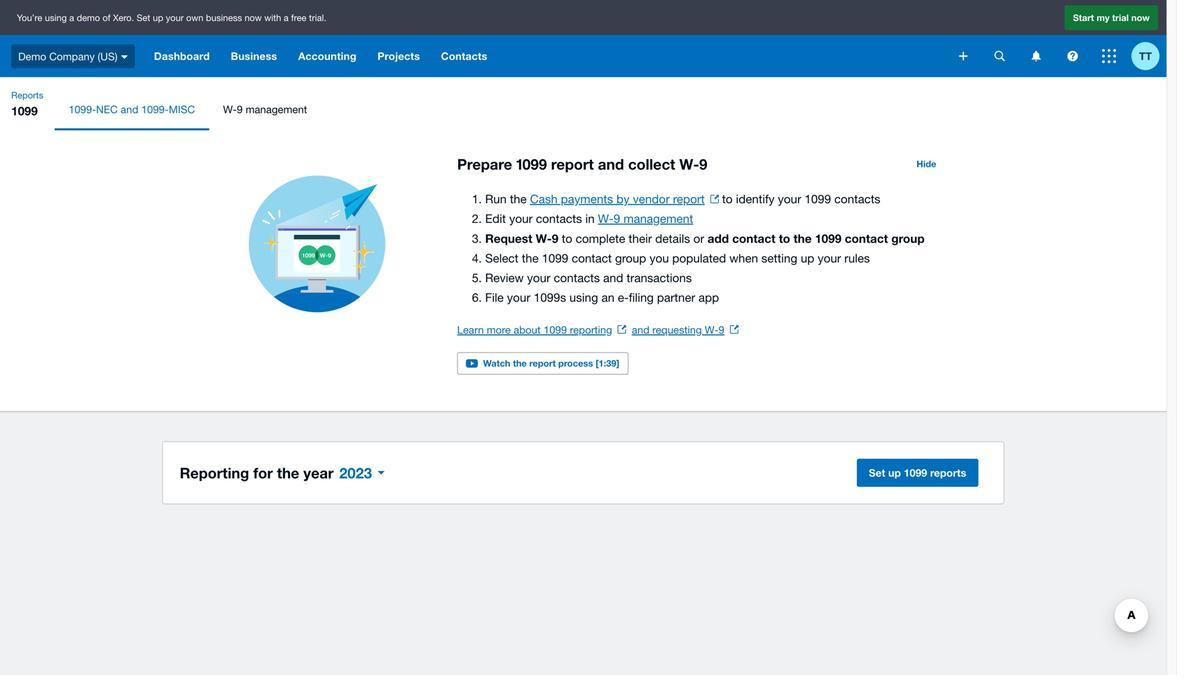Task type: vqa. For each thing, say whether or not it's contained in the screenshot.
heading in the right of the page
no



Task type: describe. For each thing, give the bounding box(es) containing it.
2 horizontal spatial to
[[779, 231, 791, 245]]

partner
[[657, 291, 696, 304]]

collect
[[629, 155, 676, 173]]

filing
[[629, 291, 654, 304]]

vendor
[[633, 192, 670, 206]]

1 horizontal spatial contact
[[733, 231, 776, 245]]

reports
[[931, 467, 967, 479]]

9 down business
[[237, 103, 243, 115]]

set up 1099 reports
[[869, 467, 967, 479]]

dashboard
[[154, 50, 210, 62]]

report for [1:39]
[[530, 358, 556, 369]]

requesting
[[653, 324, 702, 336]]

accounting button
[[288, 35, 367, 77]]

and requesting w-9 link
[[632, 324, 739, 336]]

1 vertical spatial contacts
[[536, 212, 582, 225]]

2 horizontal spatial svg image
[[1068, 51, 1078, 61]]

about
[[514, 324, 541, 336]]

demo company (us) button
[[0, 35, 144, 77]]

identify
[[736, 192, 775, 206]]

2 a from the left
[[284, 12, 289, 23]]

1099 up 1099s
[[542, 251, 569, 265]]

1 now from the left
[[245, 12, 262, 23]]

for
[[253, 464, 273, 482]]

learn more about 1099 reporting link
[[457, 324, 626, 336]]

0 horizontal spatial up
[[153, 12, 163, 23]]

or
[[694, 232, 705, 245]]

app
[[699, 291, 719, 304]]

business
[[206, 12, 242, 23]]

2 vertical spatial contacts
[[554, 271, 600, 285]]

you're using a demo of xero. set up your own business now with a free trial.
[[17, 12, 327, 23]]

demo
[[18, 50, 46, 62]]

0 vertical spatial management
[[246, 103, 307, 115]]

0 horizontal spatial contact
[[572, 251, 612, 265]]

using inside edit your contacts in w-9 management request w-9 to complete their details or add contact to the 1099 contact group select the 1099 contact group you populated when setting up your rules review your contacts and transactions file your 1099s using an e-filing partner app
[[570, 291, 598, 304]]

business
[[231, 50, 277, 62]]

0 horizontal spatial group
[[615, 251, 647, 265]]

your left rules
[[818, 251, 842, 265]]

xero.
[[113, 12, 134, 23]]

2 1099- from the left
[[141, 103, 169, 115]]

your down review
[[507, 291, 531, 304]]

setting
[[762, 251, 798, 265]]

reporting
[[570, 324, 612, 336]]

you're
[[17, 12, 42, 23]]

w- right misc
[[223, 103, 237, 115]]

trial
[[1113, 12, 1129, 23]]

when
[[730, 251, 759, 265]]

banner containing dashboard
[[0, 0, 1167, 77]]

1099 inside "button"
[[904, 467, 928, 479]]

and down filing
[[632, 324, 650, 336]]

set up 1099 reports button
[[857, 459, 979, 487]]

watch
[[483, 358, 511, 369]]

and right nec
[[121, 103, 138, 115]]

set inside set up 1099 reports "button"
[[869, 467, 886, 479]]

run the cash payments by vendor report
[[485, 192, 705, 206]]

of
[[103, 12, 111, 23]]

prepare 1099 report and collect w-9
[[457, 155, 708, 173]]

report for collect
[[551, 155, 594, 173]]

learn more about 1099 reporting
[[457, 324, 612, 336]]

tt button
[[1132, 35, 1167, 77]]

rules
[[845, 251, 870, 265]]

edit
[[485, 212, 506, 225]]

watch the report process [1:39]
[[483, 358, 620, 369]]

edit your contacts in w-9 management request w-9 to complete their details or add contact to the 1099 contact group select the 1099 contact group you populated when setting up your rules review your contacts and transactions file your 1099s using an e-filing partner app
[[485, 212, 925, 304]]

year
[[304, 464, 334, 482]]

your up 1099s
[[527, 271, 551, 285]]

in
[[586, 212, 595, 225]]

your inside banner
[[166, 12, 184, 23]]

demo
[[77, 12, 100, 23]]

w- down app
[[705, 324, 719, 336]]

dashboard link
[[144, 35, 220, 77]]

company
[[49, 50, 95, 62]]

tt
[[1140, 50, 1153, 62]]

w- right in
[[598, 212, 614, 225]]

1099-nec and 1099-misc
[[69, 103, 195, 115]]

cash payments by vendor report link
[[530, 192, 719, 206]]

w-9 management link for reports 1099
[[209, 88, 321, 130]]

1 horizontal spatial svg image
[[1032, 51, 1041, 61]]

an
[[602, 291, 615, 304]]

business button
[[220, 35, 288, 77]]

2 horizontal spatial contact
[[845, 231, 888, 245]]

complete
[[576, 232, 626, 245]]

misc
[[169, 103, 195, 115]]

hide
[[917, 158, 937, 169]]

free
[[291, 12, 307, 23]]

learn
[[457, 324, 484, 336]]

your right identify
[[778, 192, 802, 206]]

main content containing prepare 1099 report and collect w-9
[[0, 130, 1167, 535]]

request
[[485, 231, 533, 245]]

nec
[[96, 103, 118, 115]]

contacts button
[[431, 35, 498, 77]]

2 now from the left
[[1132, 12, 1150, 23]]

[1:39]
[[596, 358, 620, 369]]

up inside "button"
[[889, 467, 901, 479]]

to identify your 1099 contacts
[[719, 192, 881, 206]]

and requesting w-9
[[632, 324, 725, 336]]

run
[[485, 192, 507, 206]]

the up the setting at the right of the page
[[794, 231, 812, 245]]

9 right collect
[[700, 155, 708, 173]]



Task type: locate. For each thing, give the bounding box(es) containing it.
report left process
[[530, 358, 556, 369]]

a
[[69, 12, 74, 23], [284, 12, 289, 23]]

own
[[186, 12, 204, 23]]

contacts
[[441, 50, 488, 62]]

svg image
[[1103, 49, 1117, 63], [995, 51, 1006, 61], [121, 55, 128, 59]]

review
[[485, 271, 524, 285]]

management down 'vendor'
[[624, 212, 694, 225]]

prepare
[[457, 155, 512, 173]]

0 horizontal spatial set
[[137, 12, 150, 23]]

reports
[[11, 90, 43, 101]]

cash
[[530, 192, 558, 206]]

svg image inside demo company (us) popup button
[[121, 55, 128, 59]]

now left with
[[245, 12, 262, 23]]

accounting
[[298, 50, 357, 62]]

to left complete
[[562, 232, 573, 245]]

1 1099- from the left
[[69, 103, 96, 115]]

reporting
[[180, 464, 249, 482]]

and inside edit your contacts in w-9 management request w-9 to complete their details or add contact to the 1099 contact group select the 1099 contact group you populated when setting up your rules review your contacts and transactions file your 1099s using an e-filing partner app
[[604, 271, 624, 285]]

w-9 management link down 'vendor'
[[598, 212, 694, 225]]

add
[[708, 231, 729, 245]]

up
[[153, 12, 163, 23], [801, 251, 815, 265], [889, 467, 901, 479]]

0 vertical spatial report
[[551, 155, 594, 173]]

w-9 management link down business dropdown button
[[209, 88, 321, 130]]

contact up when
[[733, 231, 776, 245]]

my
[[1097, 12, 1110, 23]]

the right for
[[277, 464, 299, 482]]

0 horizontal spatial using
[[45, 12, 67, 23]]

now right trial
[[1132, 12, 1150, 23]]

group
[[892, 231, 925, 245], [615, 251, 647, 265]]

management
[[246, 103, 307, 115], [624, 212, 694, 225]]

projects button
[[367, 35, 431, 77]]

2 vertical spatial up
[[889, 467, 901, 479]]

reports link
[[6, 88, 49, 102]]

0 horizontal spatial to
[[562, 232, 573, 245]]

0 vertical spatial using
[[45, 12, 67, 23]]

w-
[[223, 103, 237, 115], [680, 155, 700, 173], [598, 212, 614, 225], [536, 231, 552, 245], [705, 324, 719, 336]]

1 horizontal spatial w-9 management link
[[598, 212, 694, 225]]

management inside edit your contacts in w-9 management request w-9 to complete their details or add contact to the 1099 contact group select the 1099 contact group you populated when setting up your rules review your contacts and transactions file your 1099s using an e-filing partner app
[[624, 212, 694, 225]]

and up by
[[598, 155, 624, 173]]

the
[[510, 192, 527, 206], [794, 231, 812, 245], [522, 251, 539, 265], [513, 358, 527, 369], [277, 464, 299, 482]]

w-9 management link for to identify your 1099 contacts
[[598, 212, 694, 225]]

start my trial now
[[1074, 12, 1150, 23]]

0 horizontal spatial now
[[245, 12, 262, 23]]

select
[[485, 251, 519, 265]]

1099s
[[534, 291, 566, 304]]

details
[[656, 232, 690, 245]]

w-9 management
[[223, 103, 307, 115]]

1 vertical spatial management
[[624, 212, 694, 225]]

you
[[650, 251, 669, 265]]

file
[[485, 291, 504, 304]]

contacts down cash
[[536, 212, 582, 225]]

to up the setting at the right of the page
[[779, 231, 791, 245]]

w- right collect
[[680, 155, 700, 173]]

0 vertical spatial set
[[137, 12, 150, 23]]

start
[[1074, 12, 1095, 23]]

1099
[[11, 104, 38, 118], [517, 155, 547, 173], [805, 192, 831, 206], [815, 231, 842, 245], [542, 251, 569, 265], [544, 324, 567, 336], [904, 467, 928, 479]]

1099 inside the reports 1099
[[11, 104, 38, 118]]

1099 right identify
[[805, 192, 831, 206]]

using
[[45, 12, 67, 23], [570, 291, 598, 304]]

report up payments
[[551, 155, 594, 173]]

process
[[559, 358, 593, 369]]

1 vertical spatial up
[[801, 251, 815, 265]]

your left own
[[166, 12, 184, 23]]

1 a from the left
[[69, 12, 74, 23]]

1 horizontal spatial to
[[722, 192, 733, 206]]

1 vertical spatial group
[[615, 251, 647, 265]]

2023
[[339, 464, 372, 482]]

1 horizontal spatial a
[[284, 12, 289, 23]]

to
[[722, 192, 733, 206], [779, 231, 791, 245], [562, 232, 573, 245]]

0 horizontal spatial management
[[246, 103, 307, 115]]

1099-nec and 1099-misc link
[[55, 88, 209, 130]]

a left the demo
[[69, 12, 74, 23]]

0 horizontal spatial w-9 management link
[[209, 88, 321, 130]]

more
[[487, 324, 511, 336]]

menu containing 1099-nec and 1099-misc
[[55, 88, 1167, 130]]

0 vertical spatial up
[[153, 12, 163, 23]]

contacts
[[835, 192, 881, 206], [536, 212, 582, 225], [554, 271, 600, 285]]

9 down by
[[614, 212, 621, 225]]

9 down app
[[719, 324, 725, 336]]

their
[[629, 232, 652, 245]]

populated
[[673, 251, 727, 265]]

9 down cash
[[552, 231, 559, 245]]

1099 right about
[[544, 324, 567, 336]]

transactions
[[627, 271, 692, 285]]

by
[[617, 192, 630, 206]]

1 horizontal spatial set
[[869, 467, 886, 479]]

0 vertical spatial w-9 management link
[[209, 88, 321, 130]]

the right select
[[522, 251, 539, 265]]

2023 button
[[334, 459, 390, 487]]

1099 left "reports"
[[904, 467, 928, 479]]

1099 down to identify your 1099 contacts
[[815, 231, 842, 245]]

report right 'vendor'
[[673, 192, 705, 206]]

and up "an"
[[604, 271, 624, 285]]

1 vertical spatial using
[[570, 291, 598, 304]]

using left "an"
[[570, 291, 598, 304]]

contacts up rules
[[835, 192, 881, 206]]

e-
[[618, 291, 629, 304]]

1099 down reports link
[[11, 104, 38, 118]]

contact down complete
[[572, 251, 612, 265]]

projects
[[378, 50, 420, 62]]

0 horizontal spatial svg image
[[960, 52, 968, 60]]

payments
[[561, 192, 613, 206]]

1 horizontal spatial svg image
[[995, 51, 1006, 61]]

main content
[[0, 130, 1167, 535]]

contacts up 1099s
[[554, 271, 600, 285]]

up right xero.
[[153, 12, 163, 23]]

menu
[[55, 88, 1167, 130]]

up right the setting at the right of the page
[[801, 251, 815, 265]]

1099-
[[69, 103, 96, 115], [141, 103, 169, 115]]

up inside edit your contacts in w-9 management request w-9 to complete their details or add contact to the 1099 contact group select the 1099 contact group you populated when setting up your rules review your contacts and transactions file your 1099s using an e-filing partner app
[[801, 251, 815, 265]]

1 horizontal spatial now
[[1132, 12, 1150, 23]]

1 horizontal spatial group
[[892, 231, 925, 245]]

0 horizontal spatial 1099-
[[69, 103, 96, 115]]

to left identify
[[722, 192, 733, 206]]

your up request
[[510, 212, 533, 225]]

now
[[245, 12, 262, 23], [1132, 12, 1150, 23]]

1 vertical spatial w-9 management link
[[598, 212, 694, 225]]

the right the watch
[[513, 358, 527, 369]]

management down business dropdown button
[[246, 103, 307, 115]]

2 vertical spatial report
[[530, 358, 556, 369]]

1099 up cash
[[517, 155, 547, 173]]

trial.
[[309, 12, 327, 23]]

1 horizontal spatial up
[[801, 251, 815, 265]]

0 horizontal spatial svg image
[[121, 55, 128, 59]]

banner
[[0, 0, 1167, 77]]

the right run
[[510, 192, 527, 206]]

contact
[[733, 231, 776, 245], [845, 231, 888, 245], [572, 251, 612, 265]]

1 horizontal spatial management
[[624, 212, 694, 225]]

hide button
[[909, 153, 945, 175]]

demo company (us)
[[18, 50, 118, 62]]

1099- down the company
[[69, 103, 96, 115]]

2 horizontal spatial svg image
[[1103, 49, 1117, 63]]

1 vertical spatial report
[[673, 192, 705, 206]]

report inside button
[[530, 358, 556, 369]]

1 horizontal spatial 1099-
[[141, 103, 169, 115]]

2 horizontal spatial up
[[889, 467, 901, 479]]

1 vertical spatial set
[[869, 467, 886, 479]]

0 horizontal spatial a
[[69, 12, 74, 23]]

your
[[166, 12, 184, 23], [778, 192, 802, 206], [510, 212, 533, 225], [818, 251, 842, 265], [527, 271, 551, 285], [507, 291, 531, 304]]

0 vertical spatial group
[[892, 231, 925, 245]]

svg image
[[1032, 51, 1041, 61], [1068, 51, 1078, 61], [960, 52, 968, 60]]

and
[[121, 103, 138, 115], [598, 155, 624, 173], [604, 271, 624, 285], [632, 324, 650, 336]]

1 horizontal spatial using
[[570, 291, 598, 304]]

reporting for the year
[[180, 464, 334, 482]]

set
[[137, 12, 150, 23], [869, 467, 886, 479]]

(us)
[[98, 50, 118, 62]]

with
[[264, 12, 281, 23]]

up left "reports"
[[889, 467, 901, 479]]

using right you're
[[45, 12, 67, 23]]

reports 1099
[[11, 90, 43, 118]]

watch the report process [1:39] button
[[457, 352, 629, 375]]

the inside watch the report process [1:39] button
[[513, 358, 527, 369]]

w- right request
[[536, 231, 552, 245]]

1099- right nec
[[141, 103, 169, 115]]

0 vertical spatial contacts
[[835, 192, 881, 206]]

contact up rules
[[845, 231, 888, 245]]

a left free
[[284, 12, 289, 23]]

w-9 management link
[[209, 88, 321, 130], [598, 212, 694, 225]]



